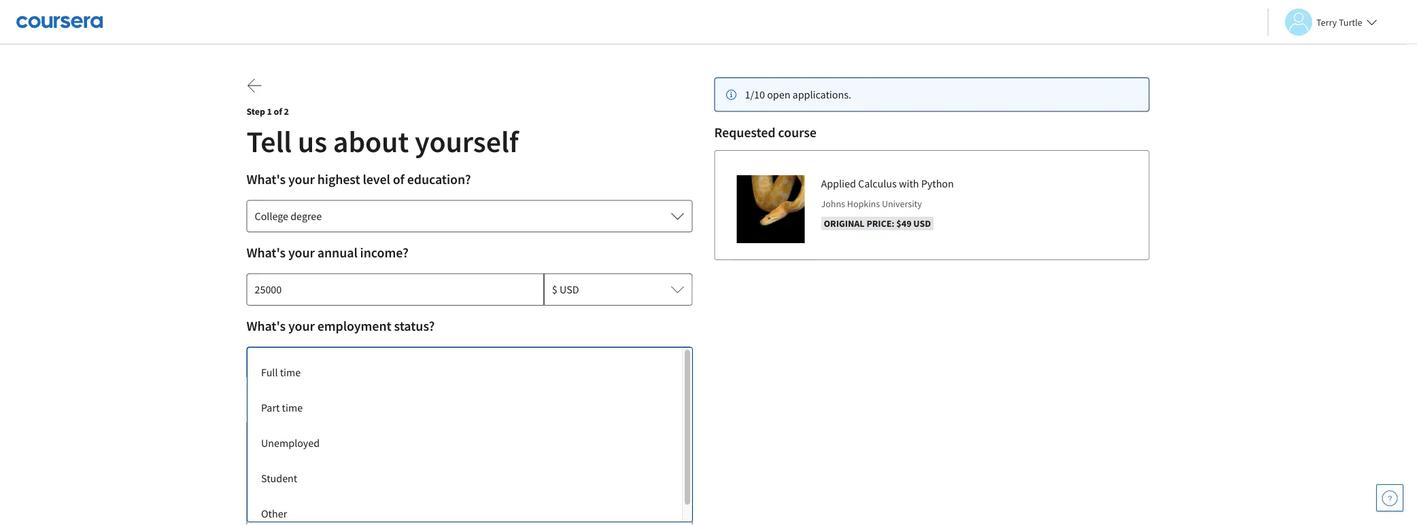 Task type: vqa. For each thing, say whether or not it's contained in the screenshot.
Full
yes



Task type: describe. For each thing, give the bounding box(es) containing it.
select
[[255, 356, 283, 370]]

help center image
[[1382, 490, 1398, 507]]

select employment status
[[255, 356, 372, 370]]

you
[[295, 391, 317, 408]]

time for part time
[[282, 401, 303, 415]]

step
[[247, 105, 265, 118]]

status?
[[394, 318, 435, 335]]

part time
[[261, 401, 303, 415]]

income?
[[360, 244, 409, 261]]

employment inside dropdown button
[[285, 356, 343, 370]]

1 horizontal spatial of
[[393, 171, 404, 188]]

why are you applying for financial aid?
[[247, 391, 469, 408]]

requested
[[714, 124, 776, 141]]

what's your highest level of education?
[[247, 171, 471, 188]]

yourself
[[415, 122, 519, 160]]

financial
[[392, 391, 442, 408]]

2
[[284, 105, 289, 118]]

us
[[298, 122, 327, 160]]

requested course
[[714, 124, 817, 141]]

student
[[261, 472, 297, 486]]

your for employment
[[288, 318, 315, 335]]

university
[[882, 198, 922, 210]]

applied calculus with python
[[821, 177, 954, 190]]

step 1 of 2 tell us about yourself
[[247, 105, 519, 160]]

original
[[824, 218, 865, 230]]

what's for what's your annual income?
[[247, 244, 286, 261]]

1/10 open applications. button
[[714, 78, 1150, 112]]

1 horizontal spatial usd
[[914, 218, 931, 230]]

coursera image
[[16, 11, 103, 33]]

course
[[778, 124, 817, 141]]

why
[[247, 391, 272, 408]]

what's your annual income?
[[247, 244, 409, 261]]

your for annual
[[288, 244, 315, 261]]

time for full time
[[280, 366, 301, 379]]

for
[[373, 391, 389, 408]]

What's your annual income? number field
[[247, 273, 544, 306]]

what's your employment status?
[[247, 318, 435, 335]]

select employment status button
[[247, 347, 693, 379]]

other
[[261, 507, 287, 521]]

full time
[[261, 366, 301, 379]]

original price: $49 usd
[[824, 218, 931, 230]]

unemployed
[[261, 437, 320, 450]]

1/10
[[745, 88, 765, 101]]

applications.
[[793, 88, 851, 101]]

aid?
[[445, 391, 469, 408]]

part
[[261, 401, 280, 415]]

what's for what's your highest level of education?
[[247, 171, 286, 188]]



Task type: locate. For each thing, give the bounding box(es) containing it.
your left "annual"
[[288, 244, 315, 261]]

1 your from the top
[[288, 171, 315, 188]]

0 vertical spatial usd
[[914, 218, 931, 230]]

usd right $49
[[914, 218, 931, 230]]

what's your employment status? list box
[[248, 348, 692, 526]]

3 what's from the top
[[247, 318, 286, 335]]

hopkins
[[847, 198, 880, 210]]

0 horizontal spatial of
[[274, 105, 282, 118]]

your for highest
[[288, 171, 315, 188]]

time
[[280, 366, 301, 379], [282, 401, 303, 415]]

time right "part" at bottom left
[[282, 401, 303, 415]]

tell
[[247, 122, 292, 160]]

back image
[[247, 78, 263, 94]]

employment
[[317, 318, 391, 335], [285, 356, 343, 370]]

1 vertical spatial employment
[[285, 356, 343, 370]]

$ usd
[[552, 283, 579, 296]]

0 vertical spatial time
[[280, 366, 301, 379]]

open
[[767, 88, 790, 101]]

usd inside popup button
[[560, 283, 579, 296]]

1 what's from the top
[[247, 171, 286, 188]]

$
[[552, 283, 557, 296]]

employment up you
[[285, 356, 343, 370]]

0 vertical spatial employment
[[317, 318, 391, 335]]

0 vertical spatial what's
[[247, 171, 286, 188]]

applied
[[821, 177, 856, 190]]

of right the 1
[[274, 105, 282, 118]]

level
[[363, 171, 390, 188]]

0 vertical spatial of
[[274, 105, 282, 118]]

usd
[[914, 218, 931, 230], [560, 283, 579, 296]]

3 your from the top
[[288, 318, 315, 335]]

degree
[[291, 209, 322, 223]]

1 vertical spatial what's
[[247, 244, 286, 261]]

2 your from the top
[[288, 244, 315, 261]]

calculus
[[858, 177, 897, 190]]

college
[[255, 209, 288, 223]]

$ usd button
[[544, 273, 693, 306]]

your up select employment status
[[288, 318, 315, 335]]

about
[[333, 122, 409, 160]]

Why are you applying for financial aid? text field
[[247, 420, 693, 526]]

what's up select
[[247, 318, 286, 335]]

with
[[899, 177, 919, 190]]

2 vertical spatial your
[[288, 318, 315, 335]]

of
[[274, 105, 282, 118], [393, 171, 404, 188]]

what's for what's your employment status?
[[247, 318, 286, 335]]

education?
[[407, 171, 471, 188]]

usd right $
[[560, 283, 579, 296]]

what's down college
[[247, 244, 286, 261]]

employment up status
[[317, 318, 391, 335]]

college degree
[[255, 209, 322, 223]]

1 vertical spatial time
[[282, 401, 303, 415]]

what's
[[247, 171, 286, 188], [247, 244, 286, 261], [247, 318, 286, 335]]

johns hopkins university
[[821, 198, 922, 210]]

johns
[[821, 198, 845, 210]]

2 vertical spatial what's
[[247, 318, 286, 335]]

time right the full at the bottom left
[[280, 366, 301, 379]]

applied calculus with python image
[[737, 175, 805, 243]]

your up degree
[[288, 171, 315, 188]]

1
[[267, 105, 272, 118]]

what's up college
[[247, 171, 286, 188]]

annual
[[317, 244, 358, 261]]

0 horizontal spatial usd
[[560, 283, 579, 296]]

your
[[288, 171, 315, 188], [288, 244, 315, 261], [288, 318, 315, 335]]

of inside step 1 of 2 tell us about yourself
[[274, 105, 282, 118]]

applying
[[320, 391, 370, 408]]

full
[[261, 366, 278, 379]]

of right level
[[393, 171, 404, 188]]

2 what's from the top
[[247, 244, 286, 261]]

1 vertical spatial usd
[[560, 283, 579, 296]]

status
[[345, 356, 372, 370]]

python
[[921, 177, 954, 190]]

are
[[274, 391, 293, 408]]

1/10 open applications.
[[745, 88, 851, 101]]

1 vertical spatial of
[[393, 171, 404, 188]]

$49
[[897, 218, 912, 230]]

0 vertical spatial your
[[288, 171, 315, 188]]

price:
[[867, 218, 895, 230]]

college degree button
[[247, 200, 693, 233]]

1 vertical spatial your
[[288, 244, 315, 261]]

highest
[[317, 171, 360, 188]]



